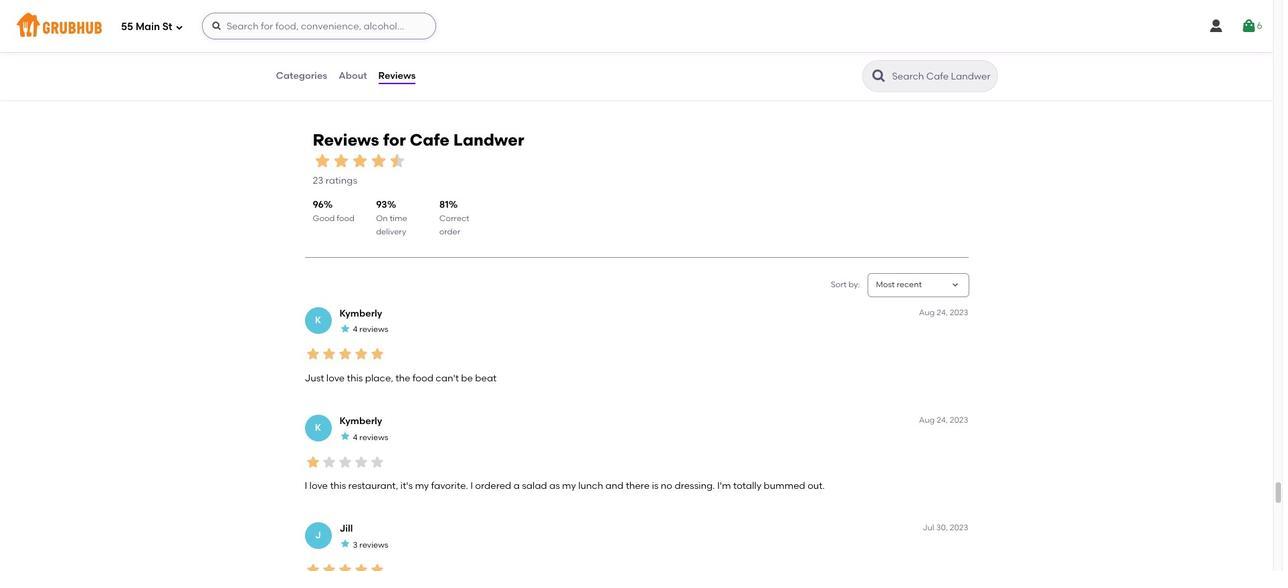 Task type: describe. For each thing, give the bounding box(es) containing it.
good
[[313, 214, 335, 223]]

4 reviews for place,
[[353, 325, 388, 335]]

reviews for reviews for cafe landwer
[[313, 131, 379, 150]]

0 horizontal spatial pizza
[[314, 29, 333, 38]]

delivery
[[376, 227, 406, 237]]

correct
[[439, 214, 469, 223]]

no
[[661, 481, 672, 492]]

24, for just love this place, the food can't be beat
[[937, 308, 948, 318]]

for
[[383, 131, 406, 150]]

little caesars pizza - paterson link
[[295, 11, 500, 26]]

reviews for restaurant,
[[359, 433, 388, 443]]

2023 for i love this restaurant,  it's my favorite.  i ordered a salad as my lunch and there is no dressing.  i'm totally bummed out.
[[950, 416, 968, 425]]

69
[[934, 60, 945, 72]]

as
[[549, 481, 560, 492]]

totally
[[733, 481, 761, 492]]

just
[[305, 373, 324, 384]]

j
[[315, 530, 321, 542]]

categories
[[276, 70, 327, 82]]

kymberly for restaurant,
[[340, 416, 382, 427]]

search icon image
[[871, 68, 887, 84]]

be
[[461, 373, 473, 384]]

3 2023 from the top
[[950, 524, 968, 533]]

jul
[[923, 524, 934, 533]]

81
[[439, 199, 449, 211]]

3 reviews from the top
[[359, 541, 388, 550]]

4 for restaurant,
[[353, 433, 358, 443]]

20–30 min 3.30 mi
[[773, 46, 813, 67]]

30,
[[936, 524, 948, 533]]

81 correct order
[[439, 199, 469, 237]]

on
[[376, 214, 388, 223]]

love for i
[[309, 481, 328, 492]]

landwer
[[453, 131, 524, 150]]

jul 30, 2023
[[923, 524, 968, 533]]

1 horizontal spatial food
[[413, 373, 434, 384]]

just love this place, the food can't be beat
[[305, 373, 497, 384]]

ratings for 23 ratings
[[326, 175, 357, 187]]

aug for just love this place, the food can't be beat
[[919, 308, 935, 318]]

mi for 0.30
[[314, 58, 324, 67]]

beat
[[475, 373, 497, 384]]

dressing.
[[675, 481, 715, 492]]

salad
[[522, 481, 547, 492]]

reviews for reviews
[[378, 70, 416, 82]]

kymberly for place,
[[340, 308, 382, 320]]

93 on time delivery
[[376, 199, 407, 237]]

15–25
[[295, 46, 316, 55]]

sort by:
[[831, 281, 860, 290]]

min for 20–30 min 3.59 mi
[[559, 46, 574, 55]]

out.
[[808, 481, 825, 492]]

0.30
[[295, 58, 311, 67]]

3.59
[[534, 58, 550, 67]]

reviews for place,
[[359, 325, 388, 335]]

is
[[652, 481, 659, 492]]

20–30 for 3.30
[[773, 46, 796, 55]]

96
[[313, 199, 324, 211]]

favorite.
[[431, 481, 468, 492]]

55
[[121, 20, 133, 33]]

categories button
[[275, 52, 328, 100]]

min for 20–30 min 3.30 mi
[[798, 46, 813, 55]]

reviews button
[[378, 52, 416, 100]]

55 main st
[[121, 20, 172, 33]]

23 ratings
[[313, 175, 357, 187]]

3.30
[[773, 58, 789, 67]]

4 reviews for restaurant,
[[353, 433, 388, 443]]

little caesars pizza - paterson
[[295, 11, 455, 24]]

Search for food, convenience, alcohol... search field
[[202, 13, 436, 39]]

1 my from the left
[[415, 481, 429, 492]]

aug 24, 2023 for i love this restaurant,  it's my favorite.  i ordered a salad as my lunch and there is no dressing.  i'm totally bummed out.
[[919, 416, 968, 425]]

jill
[[340, 524, 353, 535]]

aug 24, 2023 for just love this place, the food can't be beat
[[919, 308, 968, 318]]

most
[[876, 281, 895, 290]]

caesars
[[324, 11, 368, 24]]

main navigation navigation
[[0, 0, 1273, 52]]

1 horizontal spatial svg image
[[1208, 18, 1224, 34]]



Task type: locate. For each thing, give the bounding box(es) containing it.
this left place,
[[347, 373, 363, 384]]

reviews inside button
[[378, 70, 416, 82]]

24, for i love this restaurant,  it's my favorite.  i ordered a salad as my lunch and there is no dressing.  i'm totally bummed out.
[[937, 416, 948, 425]]

pizza
[[371, 11, 398, 24], [314, 29, 333, 38]]

4 reviews up place,
[[353, 325, 388, 335]]

min inside 15–25 min 0.30 mi
[[318, 46, 333, 55]]

1 4 reviews from the top
[[353, 325, 388, 335]]

the
[[396, 373, 410, 384]]

ratings right 69
[[947, 60, 978, 72]]

1 min from the left
[[318, 46, 333, 55]]

reviews up place,
[[359, 325, 388, 335]]

love up j
[[309, 481, 328, 492]]

1 vertical spatial kymberly
[[340, 416, 382, 427]]

can't
[[436, 373, 459, 384]]

0 vertical spatial aug
[[919, 308, 935, 318]]

mi right 3.59
[[552, 58, 562, 67]]

k
[[315, 315, 321, 326], [315, 423, 321, 434]]

kymberly
[[340, 308, 382, 320], [340, 416, 382, 427]]

0 horizontal spatial food
[[337, 214, 354, 223]]

food inside 96 good food
[[337, 214, 354, 223]]

2 i from the left
[[470, 481, 473, 492]]

2 4 reviews from the top
[[353, 433, 388, 443]]

Search Cafe Landwer search field
[[891, 70, 993, 83]]

4 up 'just love this place, the food can't be beat'
[[353, 325, 358, 335]]

3 mi from the left
[[792, 58, 801, 67]]

2023
[[950, 308, 968, 318], [950, 416, 968, 425], [950, 524, 968, 533]]

svg image
[[1208, 18, 1224, 34], [211, 21, 222, 31]]

2023 for just love this place, the food can't be beat
[[950, 308, 968, 318]]

ratings for 69 ratings
[[947, 60, 978, 72]]

20–30 for 3.59
[[534, 46, 557, 55]]

time
[[390, 214, 407, 223]]

0 vertical spatial reviews
[[378, 70, 416, 82]]

mi inside 20–30 min 3.59 mi
[[552, 58, 562, 67]]

0 vertical spatial this
[[347, 373, 363, 384]]

this for restaurant,
[[330, 481, 346, 492]]

mi inside 15–25 min 0.30 mi
[[314, 58, 324, 67]]

svg image right st
[[211, 21, 222, 31]]

3 reviews
[[353, 541, 388, 550]]

2 my from the left
[[562, 481, 576, 492]]

4 reviews up restaurant,
[[353, 433, 388, 443]]

1 vertical spatial 4 reviews
[[353, 433, 388, 443]]

1 vertical spatial pizza
[[314, 29, 333, 38]]

0 horizontal spatial this
[[330, 481, 346, 492]]

1 k from the top
[[315, 315, 321, 326]]

this left restaurant,
[[330, 481, 346, 492]]

4 for place,
[[353, 325, 358, 335]]

6 button
[[1241, 14, 1262, 38]]

1 reviews from the top
[[359, 325, 388, 335]]

i
[[305, 481, 307, 492], [470, 481, 473, 492]]

0 vertical spatial kymberly
[[340, 308, 382, 320]]

star icon image
[[447, 45, 457, 56], [457, 45, 468, 56], [468, 45, 479, 56], [479, 45, 490, 56], [490, 45, 500, 56], [490, 45, 500, 56], [686, 45, 697, 56], [697, 45, 707, 56], [707, 45, 718, 56], [718, 45, 729, 56], [729, 45, 739, 56], [729, 45, 739, 56], [925, 45, 936, 56], [936, 45, 946, 56], [946, 45, 957, 56], [957, 45, 968, 56], [957, 45, 968, 56], [968, 45, 978, 56], [313, 152, 331, 170], [331, 152, 350, 170], [350, 152, 369, 170], [369, 152, 388, 170], [388, 152, 406, 170], [388, 152, 406, 170], [340, 324, 350, 335], [305, 347, 321, 363], [321, 347, 337, 363], [337, 347, 353, 363], [353, 347, 369, 363], [369, 347, 385, 363], [340, 432, 350, 442], [305, 455, 321, 471], [321, 455, 337, 471], [337, 455, 353, 471], [353, 455, 369, 471], [369, 455, 385, 471], [340, 539, 350, 550], [305, 562, 321, 572], [321, 562, 337, 572], [337, 562, 353, 572], [353, 562, 369, 572], [369, 562, 385, 572]]

svg image inside 6 button
[[1241, 18, 1257, 34]]

24,
[[937, 308, 948, 318], [937, 416, 948, 425]]

reviews for cafe landwer
[[313, 131, 524, 150]]

and
[[605, 481, 624, 492]]

20–30 up 3.30
[[773, 46, 796, 55]]

1 2023 from the top
[[950, 308, 968, 318]]

by:
[[849, 281, 860, 290]]

k up just
[[315, 315, 321, 326]]

15–25 min 0.30 mi
[[295, 46, 333, 67]]

mi
[[314, 58, 324, 67], [552, 58, 562, 67], [792, 58, 801, 67]]

1 vertical spatial ratings
[[326, 175, 357, 187]]

Sort by: field
[[876, 280, 922, 292]]

1 horizontal spatial this
[[347, 373, 363, 384]]

ordered
[[475, 481, 511, 492]]

0 vertical spatial food
[[337, 214, 354, 223]]

2 min from the left
[[559, 46, 574, 55]]

0 vertical spatial 4 reviews
[[353, 325, 388, 335]]

lunch
[[578, 481, 603, 492]]

food
[[337, 214, 354, 223], [413, 373, 434, 384]]

love
[[326, 373, 345, 384], [309, 481, 328, 492]]

1 vertical spatial aug 24, 2023
[[919, 416, 968, 425]]

2 2023 from the top
[[950, 416, 968, 425]]

love for just
[[326, 373, 345, 384]]

this
[[347, 373, 363, 384], [330, 481, 346, 492]]

0 vertical spatial ratings
[[947, 60, 978, 72]]

subscription pass image
[[295, 29, 308, 39]]

1 horizontal spatial pizza
[[371, 11, 398, 24]]

about button
[[338, 52, 368, 100]]

2 20–30 from the left
[[773, 46, 796, 55]]

pizza left -
[[371, 11, 398, 24]]

min for 15–25 min 0.30 mi
[[318, 46, 333, 55]]

0 horizontal spatial i
[[305, 481, 307, 492]]

0 vertical spatial reviews
[[359, 325, 388, 335]]

1 vertical spatial 2023
[[950, 416, 968, 425]]

mi for 3.30
[[792, 58, 801, 67]]

1 vertical spatial this
[[330, 481, 346, 492]]

0 horizontal spatial svg image
[[175, 23, 183, 31]]

food right the
[[413, 373, 434, 384]]

2 aug 24, 2023 from the top
[[919, 416, 968, 425]]

svg image left 6 button
[[1208, 18, 1224, 34]]

ratings right 23
[[326, 175, 357, 187]]

1 24, from the top
[[937, 308, 948, 318]]

1 i from the left
[[305, 481, 307, 492]]

0 horizontal spatial min
[[318, 46, 333, 55]]

1 mi from the left
[[314, 58, 324, 67]]

ratings
[[947, 60, 978, 72], [326, 175, 357, 187]]

1 horizontal spatial my
[[562, 481, 576, 492]]

min inside 20–30 min 3.59 mi
[[559, 46, 574, 55]]

3
[[353, 541, 358, 550]]

place,
[[365, 373, 393, 384]]

2 kymberly from the top
[[340, 416, 382, 427]]

min inside 20–30 min 3.30 mi
[[798, 46, 813, 55]]

93
[[376, 199, 387, 211]]

1 horizontal spatial i
[[470, 481, 473, 492]]

1 horizontal spatial 20–30
[[773, 46, 796, 55]]

min
[[318, 46, 333, 55], [559, 46, 574, 55], [798, 46, 813, 55]]

k for just
[[315, 315, 321, 326]]

0 vertical spatial k
[[315, 315, 321, 326]]

0 horizontal spatial my
[[415, 481, 429, 492]]

4 up restaurant,
[[353, 433, 358, 443]]

love right just
[[326, 373, 345, 384]]

reviews right 3
[[359, 541, 388, 550]]

0 horizontal spatial 20–30
[[534, 46, 557, 55]]

mi inside 20–30 min 3.30 mi
[[792, 58, 801, 67]]

0 vertical spatial pizza
[[371, 11, 398, 24]]

1 4 from the top
[[353, 325, 358, 335]]

reviews up '23 ratings'
[[313, 131, 379, 150]]

i love this restaurant,  it's my favorite.  i ordered a salad as my lunch and there is no dressing.  i'm totally bummed out.
[[305, 481, 825, 492]]

20–30
[[534, 46, 557, 55], [773, 46, 796, 55]]

1 vertical spatial 4
[[353, 433, 358, 443]]

order
[[439, 227, 460, 237]]

1 vertical spatial food
[[413, 373, 434, 384]]

2 24, from the top
[[937, 416, 948, 425]]

reviews
[[378, 70, 416, 82], [313, 131, 379, 150]]

20–30 up 3.59
[[534, 46, 557, 55]]

1 aug 24, 2023 from the top
[[919, 308, 968, 318]]

paterson
[[408, 11, 455, 24]]

69 ratings
[[934, 60, 978, 72]]

caret down icon image
[[950, 280, 960, 291]]

0 vertical spatial aug 24, 2023
[[919, 308, 968, 318]]

1 vertical spatial love
[[309, 481, 328, 492]]

st
[[162, 20, 172, 33]]

2 4 from the top
[[353, 433, 358, 443]]

my
[[415, 481, 429, 492], [562, 481, 576, 492]]

aug 24, 2023
[[919, 308, 968, 318], [919, 416, 968, 425]]

0 horizontal spatial mi
[[314, 58, 324, 67]]

mi right 0.30
[[314, 58, 324, 67]]

1 vertical spatial aug
[[919, 416, 935, 425]]

reviews right about
[[378, 70, 416, 82]]

0 vertical spatial 2023
[[950, 308, 968, 318]]

2 vertical spatial reviews
[[359, 541, 388, 550]]

reviews up restaurant,
[[359, 433, 388, 443]]

reviews
[[359, 325, 388, 335], [359, 433, 388, 443], [359, 541, 388, 550]]

2 aug from the top
[[919, 416, 935, 425]]

2 horizontal spatial min
[[798, 46, 813, 55]]

2 vertical spatial 2023
[[950, 524, 968, 533]]

0 horizontal spatial ratings
[[326, 175, 357, 187]]

-
[[401, 11, 405, 24]]

2 reviews from the top
[[359, 433, 388, 443]]

2 mi from the left
[[552, 58, 562, 67]]

1 horizontal spatial svg image
[[1241, 18, 1257, 34]]

1 horizontal spatial min
[[559, 46, 574, 55]]

1 aug from the top
[[919, 308, 935, 318]]

pizza right the subscription pass icon
[[314, 29, 333, 38]]

a
[[514, 481, 520, 492]]

aug for i love this restaurant,  it's my favorite.  i ordered a salad as my lunch and there is no dressing.  i'm totally bummed out.
[[919, 416, 935, 425]]

my right 'it's'
[[415, 481, 429, 492]]

2 k from the top
[[315, 423, 321, 434]]

food right good
[[337, 214, 354, 223]]

23
[[313, 175, 323, 187]]

2 horizontal spatial mi
[[792, 58, 801, 67]]

20–30 min 3.59 mi
[[534, 46, 574, 67]]

cafe
[[410, 131, 450, 150]]

0 vertical spatial 4
[[353, 325, 358, 335]]

1 horizontal spatial mi
[[552, 58, 562, 67]]

0 horizontal spatial svg image
[[211, 21, 222, 31]]

4
[[353, 325, 358, 335], [353, 433, 358, 443]]

0 vertical spatial 24,
[[937, 308, 948, 318]]

20–30 inside 20–30 min 3.30 mi
[[773, 46, 796, 55]]

aug
[[919, 308, 935, 318], [919, 416, 935, 425]]

mi for 3.59
[[552, 58, 562, 67]]

about
[[339, 70, 367, 82]]

1 vertical spatial reviews
[[313, 131, 379, 150]]

k for i
[[315, 423, 321, 434]]

bummed
[[764, 481, 805, 492]]

i'm
[[717, 481, 731, 492]]

little
[[295, 11, 321, 24]]

svg image
[[1241, 18, 1257, 34], [175, 23, 183, 31]]

it's
[[400, 481, 413, 492]]

1 vertical spatial reviews
[[359, 433, 388, 443]]

1 20–30 from the left
[[534, 46, 557, 55]]

recent
[[897, 281, 922, 290]]

1 vertical spatial 24,
[[937, 416, 948, 425]]

k down just
[[315, 423, 321, 434]]

most recent
[[876, 281, 922, 290]]

3 min from the left
[[798, 46, 813, 55]]

there
[[626, 481, 650, 492]]

96 good food
[[313, 199, 354, 223]]

sort
[[831, 281, 847, 290]]

4 reviews
[[353, 325, 388, 335], [353, 433, 388, 443]]

restaurant,
[[348, 481, 398, 492]]

6
[[1257, 20, 1262, 31]]

this for place,
[[347, 373, 363, 384]]

main
[[136, 20, 160, 33]]

1 kymberly from the top
[[340, 308, 382, 320]]

mi right 3.30
[[792, 58, 801, 67]]

1 horizontal spatial ratings
[[947, 60, 978, 72]]

0 vertical spatial love
[[326, 373, 345, 384]]

20–30 inside 20–30 min 3.59 mi
[[534, 46, 557, 55]]

my right as
[[562, 481, 576, 492]]

1 vertical spatial k
[[315, 423, 321, 434]]



Task type: vqa. For each thing, say whether or not it's contained in the screenshot.
small side of queso
no



